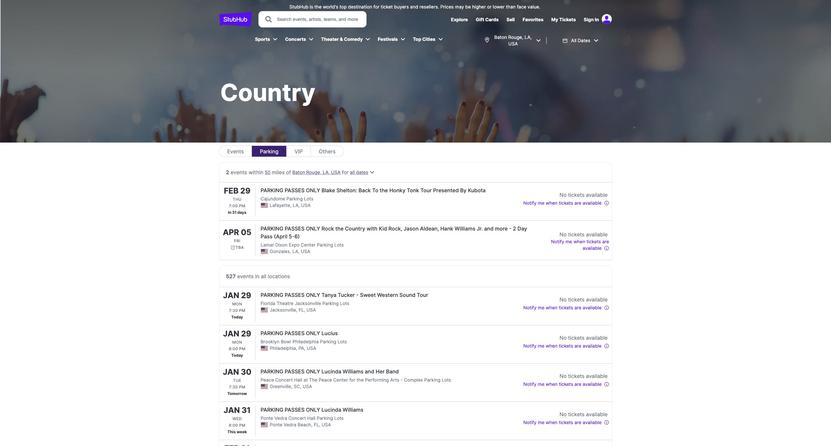 Task type: locate. For each thing, give the bounding box(es) containing it.
31 inside feb 29 thu 7:00 pm in 31 days
[[232, 210, 237, 215]]

usa down sell link
[[508, 41, 518, 47]]

for down parking passes only lucinda williams and her band
[[349, 378, 355, 383]]

0 vertical spatial in
[[595, 17, 599, 22]]

us national flag image left greenville,
[[261, 385, 268, 390]]

29 inside jan 29 mon 7:30 pm today
[[241, 291, 251, 301]]

williams down the peace concert hall at the peace center for the performing arts - complex parking lots
[[343, 407, 363, 414]]

tooltip image
[[604, 201, 609, 206], [604, 306, 609, 311]]

3 no tickets available from the top
[[560, 297, 608, 303]]

jan down jan 29 mon 7:30 pm today
[[223, 330, 239, 339]]

brooklyn
[[261, 339, 279, 345]]

1 horizontal spatial -
[[401, 378, 403, 383]]

29
[[240, 186, 250, 196], [241, 291, 251, 301], [241, 330, 251, 339]]

1 horizontal spatial in
[[595, 17, 599, 22]]

1 vertical spatial and
[[484, 226, 494, 232]]

peace down parking passes only lucinda williams and her band
[[319, 378, 332, 383]]

only up the the
[[306, 369, 320, 375]]

gonzales,
[[270, 249, 291, 255]]

notify me when tickets are available for jan 29 mon 7:30 pm today
[[523, 305, 602, 311]]

1 passes from the top
[[285, 187, 305, 194]]

8:00 inside the jan 29 mon 8:00 pm today
[[229, 347, 238, 352]]

la, down cajundome parking lots
[[293, 203, 300, 208]]

mon for parking passes only tanya tucker - sweet western sound tour
[[232, 302, 242, 307]]

1 vertical spatial baton
[[292, 170, 305, 175]]

notify me when tickets are available button for jan 29 mon 7:30 pm today
[[523, 304, 609, 312]]

lamar dixon expo center parking lots
[[261, 242, 344, 248]]

the inside the parking passes only rock the country with kid rock, jason aldean, hank williams jr. and more - 2 day pass (april 5-6)
[[335, 226, 344, 232]]

at
[[303, 378, 308, 383]]

4 only from the top
[[306, 331, 320, 337]]

2 tooltip image from the top
[[604, 306, 609, 311]]

0 horizontal spatial in
[[228, 210, 231, 215]]

me for jan 31 wed 8:00 pm this week
[[538, 420, 544, 426]]

all
[[571, 38, 576, 43]]

5 passes from the top
[[285, 369, 305, 375]]

pm inside the jan 29 mon 8:00 pm today
[[239, 347, 245, 352]]

ponte
[[261, 416, 273, 422], [270, 423, 282, 428]]

notify for jan 29 mon 7:30 pm today
[[523, 305, 536, 311]]

lucinda up the peace concert hall at the peace center for the performing arts - complex parking lots
[[322, 369, 341, 375]]

8:00 up this
[[229, 424, 238, 428]]

are inside notify me when tickets are available
[[602, 239, 609, 245]]

usa down cajundome parking lots
[[301, 203, 311, 208]]

2 horizontal spatial and
[[484, 226, 494, 232]]

when for jan 31 wed 8:00 pm this week
[[546, 420, 558, 426]]

the right "rock"
[[335, 226, 344, 232]]

notify me when tickets are available button for jan 29 mon 8:00 pm today
[[523, 342, 609, 350]]

31 down the "7:00"
[[232, 210, 237, 215]]

rouge, down others button
[[306, 170, 321, 175]]

1 vertical spatial lucinda
[[322, 407, 341, 414]]

parking for feb 29 thu 7:00 pm in 31 days
[[261, 187, 283, 194]]

hall up sc,
[[294, 378, 302, 383]]

parking for jan 31 wed 8:00 pm this week
[[261, 407, 283, 414]]

me for jan 29 mon 8:00 pm today
[[538, 344, 544, 349]]

are for feb 29 thu 7:00 pm in 31 days
[[574, 200, 581, 206]]

are
[[574, 200, 581, 206], [602, 239, 609, 245], [574, 305, 581, 311], [574, 344, 581, 349], [574, 382, 581, 388], [574, 420, 581, 426]]

1 vertical spatial baton rouge, la, usa button
[[292, 169, 341, 176]]

when for jan 29 mon 8:00 pm today
[[546, 344, 558, 349]]

2 up feb
[[226, 169, 229, 176]]

hall down parking passes only lucinda williams on the left
[[307, 416, 315, 422]]

parking for jan 29 mon 8:00 pm today
[[261, 331, 283, 337]]

country inside the parking passes only rock the country with kid rock, jason aldean, hank williams jr. and more - 2 day pass (april 5-6)
[[345, 226, 365, 232]]

no for jan 29 mon 7:30 pm today
[[560, 297, 567, 303]]

events
[[231, 169, 247, 176], [237, 274, 254, 280]]

la,
[[525, 34, 532, 40], [323, 170, 330, 175], [293, 203, 300, 208], [292, 249, 300, 255]]

notify me when tickets are available button for feb 29 thu 7:00 pm in 31 days
[[523, 199, 609, 207]]

1 7:30 from the top
[[229, 309, 238, 313]]

4 parking from the top
[[261, 331, 283, 337]]

greenville, sc, usa
[[270, 384, 312, 390]]

lafayette,
[[270, 203, 291, 208]]

1 us national flag image from the top
[[261, 203, 268, 208]]

1 no from the top
[[560, 192, 567, 199]]

0 vertical spatial 2
[[226, 169, 229, 176]]

vedra for concert
[[274, 416, 287, 422]]

and
[[410, 4, 418, 9], [484, 226, 494, 232], [365, 369, 374, 375]]

passes for feb 29 thu 7:00 pm in 31 days
[[285, 187, 305, 194]]

0 vertical spatial all
[[350, 170, 355, 175]]

0 vertical spatial 31
[[232, 210, 237, 215]]

1 vertical spatial us national flag image
[[261, 385, 268, 390]]

only left "rock"
[[306, 226, 320, 232]]

1 vertical spatial 29
[[241, 291, 251, 301]]

jan for parking passes only lucinda williams
[[224, 406, 240, 416]]

dixon
[[275, 242, 287, 248]]

mon up 30
[[232, 340, 242, 345]]

31 up wed
[[242, 406, 251, 416]]

only inside the parking passes only rock the country with kid rock, jason aldean, hank williams jr. and more - 2 day pass (april 5-6)
[[306, 226, 320, 232]]

fri
[[234, 239, 240, 244]]

today inside jan 29 mon 7:30 pm today
[[231, 315, 243, 320]]

2 horizontal spatial -
[[509, 226, 512, 232]]

notify me when tickets are available button for jan 31 wed 8:00 pm this week
[[523, 419, 609, 427]]

6 passes from the top
[[285, 407, 305, 414]]

4 tooltip image from the top
[[604, 421, 609, 426]]

8:00 inside jan 31 wed 8:00 pm this week
[[229, 424, 238, 428]]

events for within
[[231, 169, 247, 176]]

4 no from the top
[[560, 335, 567, 342]]

1 horizontal spatial country
[[345, 226, 365, 232]]

pm inside jan 29 mon 7:30 pm today
[[239, 309, 245, 313]]

0 vertical spatial concert
[[275, 378, 293, 383]]

0 vertical spatial fl,
[[299, 308, 305, 313]]

when for jan 29 mon 7:30 pm today
[[546, 305, 558, 311]]

2 vertical spatial 29
[[241, 330, 251, 339]]

1 vertical spatial williams
[[343, 369, 363, 375]]

us national flag image
[[261, 203, 268, 208], [261, 308, 268, 313], [261, 346, 268, 351], [261, 423, 268, 428]]

1 horizontal spatial center
[[333, 378, 348, 383]]

7:30
[[229, 309, 238, 313], [229, 385, 238, 390]]

1 vertical spatial ponte
[[270, 423, 282, 428]]

tooltip image for 30
[[604, 382, 609, 388]]

0 vertical spatial -
[[509, 226, 512, 232]]

3 passes from the top
[[285, 292, 305, 299]]

tooltip image for feb 29
[[604, 201, 609, 206]]

ponte right wed
[[261, 416, 273, 422]]

tooltip image
[[604, 246, 609, 251], [604, 344, 609, 349], [604, 382, 609, 388], [604, 421, 609, 426]]

50 button
[[263, 168, 272, 177]]

pm inside feb 29 thu 7:00 pm in 31 days
[[239, 204, 245, 209]]

0 vertical spatial 7:30
[[229, 309, 238, 313]]

days
[[237, 210, 246, 215]]

the left performing
[[357, 378, 364, 383]]

resellers.
[[420, 4, 439, 9]]

fl, right "beach,"
[[314, 423, 320, 428]]

passes up 'at'
[[285, 369, 305, 375]]

today up the jan 29 mon 8:00 pm today
[[231, 315, 243, 320]]

1 vertical spatial 7:30
[[229, 385, 238, 390]]

parking right complex
[[424, 378, 440, 383]]

apr 05 fri
[[223, 228, 251, 244]]

2 tooltip image from the top
[[604, 344, 609, 349]]

no tickets available for feb 29 thu 7:00 pm in 31 days
[[560, 192, 608, 199]]

no for jan 31 wed 8:00 pm this week
[[560, 412, 567, 418]]

for
[[373, 4, 379, 9], [342, 169, 349, 176], [349, 378, 355, 383]]

1 horizontal spatial 31
[[242, 406, 251, 416]]

3 us national flag image from the top
[[261, 346, 268, 351]]

527
[[226, 274, 236, 280]]

destination
[[348, 4, 372, 9]]

1 horizontal spatial baton rouge, la, usa button
[[481, 30, 544, 51]]

day
[[518, 226, 527, 232]]

6 no tickets available from the top
[[560, 412, 608, 418]]

usa left for all dates at top
[[331, 170, 341, 175]]

honky
[[389, 187, 405, 194]]

center down parking passes only lucinda williams and her band
[[333, 378, 348, 383]]

3 only from the top
[[306, 292, 320, 299]]

only left blake in the left top of the page
[[306, 187, 320, 194]]

tickets
[[568, 192, 585, 199], [559, 200, 573, 206], [568, 231, 585, 238], [587, 239, 601, 245], [568, 297, 585, 303], [559, 305, 573, 311], [568, 335, 585, 342], [559, 344, 573, 349], [568, 373, 585, 380], [559, 382, 573, 388], [568, 412, 585, 418], [559, 420, 573, 426]]

0 horizontal spatial center
[[301, 242, 316, 248]]

tickets
[[559, 17, 576, 22]]

sell
[[506, 17, 515, 22]]

2 today from the top
[[231, 353, 243, 358]]

parking up cajundome at the top
[[261, 187, 283, 194]]

and right buyers
[[410, 4, 418, 9]]

passes inside the parking passes only rock the country with kid rock, jason aldean, hank williams jr. and more - 2 day pass (april 5-6)
[[285, 226, 305, 232]]

7:30 inside jan 30 tue 7:30 pm tomorrow
[[229, 385, 238, 390]]

parking down the tanya at left bottom
[[322, 301, 339, 307]]

0 vertical spatial events
[[231, 169, 247, 176]]

tooltip image for 29
[[604, 344, 609, 349]]

0 horizontal spatial 2
[[226, 169, 229, 176]]

parking for jan 30 tue 7:30 pm tomorrow
[[261, 369, 283, 375]]

0 horizontal spatial all
[[261, 274, 266, 280]]

0 vertical spatial rouge,
[[508, 34, 523, 40]]

jacksonville
[[295, 301, 321, 307]]

kid
[[379, 226, 387, 232]]

only up jacksonville
[[306, 292, 320, 299]]

for left dates
[[342, 169, 349, 176]]

top cities link
[[410, 32, 438, 47]]

jan up wed
[[224, 406, 240, 416]]

today up 30
[[231, 353, 243, 358]]

us national flag image for parking passes only lucius
[[261, 346, 268, 351]]

1 vertical spatial mon
[[232, 340, 242, 345]]

1 tooltip image from the top
[[604, 201, 609, 206]]

cities
[[422, 36, 435, 42]]

mon inside jan 29 mon 7:30 pm today
[[232, 302, 242, 307]]

passes for jan 30 tue 7:30 pm tomorrow
[[285, 369, 305, 375]]

0 vertical spatial ponte
[[261, 416, 273, 422]]

1 no tickets available from the top
[[560, 192, 608, 199]]

1 8:00 from the top
[[229, 347, 238, 352]]

29 up thu
[[240, 186, 250, 196]]

1 vertical spatial 2
[[513, 226, 516, 232]]

passes for jan 31 wed 8:00 pm this week
[[285, 407, 305, 414]]

passes up ponte vedra concert hall parking lots
[[285, 407, 305, 414]]

1 vertical spatial -
[[356, 292, 359, 299]]

0 vertical spatial mon
[[232, 302, 242, 307]]

0 vertical spatial country
[[220, 78, 315, 107]]

passes up 6)
[[285, 226, 305, 232]]

1 vertical spatial events
[[237, 274, 254, 280]]

ponte vedra concert hall parking lots
[[261, 416, 344, 422]]

5 no tickets available from the top
[[560, 373, 608, 380]]

parking passes only lucinda williams
[[261, 407, 363, 414]]

vedra up ponte vedra beach, fl, usa
[[274, 416, 287, 422]]

2 us national flag image from the top
[[261, 385, 268, 390]]

center right "expo"
[[301, 242, 316, 248]]

concerts link
[[282, 32, 309, 47]]

1 vertical spatial for
[[342, 169, 349, 176]]

today inside the jan 29 mon 8:00 pm today
[[231, 353, 243, 358]]

fl, down florida theatre jacksonville parking lots
[[299, 308, 305, 313]]

notify for jan 29 mon 8:00 pm today
[[523, 344, 536, 349]]

0 vertical spatial and
[[410, 4, 418, 9]]

1 horizontal spatial all
[[350, 170, 355, 175]]

0 vertical spatial for
[[373, 4, 379, 9]]

0 horizontal spatial baton rouge, la, usa button
[[292, 169, 341, 176]]

0 vertical spatial 8:00
[[229, 347, 238, 352]]

and left "her"
[[365, 369, 374, 375]]

0 vertical spatial baton
[[494, 34, 507, 40]]

1 horizontal spatial baton
[[494, 34, 507, 40]]

all right in
[[261, 274, 266, 280]]

festivals link
[[375, 32, 400, 47]]

passes up cajundome parking lots
[[285, 187, 305, 194]]

us national flag image
[[261, 249, 268, 254], [261, 385, 268, 390]]

are for jan 31 wed 8:00 pm this week
[[574, 420, 581, 426]]

5 parking from the top
[[261, 369, 283, 375]]

4 no tickets available from the top
[[560, 335, 608, 342]]

gonzales, la, usa
[[270, 249, 310, 255]]

apr
[[223, 228, 239, 237]]

when inside notify me when tickets are available
[[573, 239, 585, 245]]

usa down parking passes only lucinda williams on the left
[[322, 423, 331, 428]]

parking down greenville,
[[261, 407, 283, 414]]

williams left jr.
[[455, 226, 475, 232]]

notify me when tickets are available
[[523, 200, 602, 206], [551, 239, 609, 251], [523, 305, 602, 311], [523, 344, 602, 349], [523, 382, 602, 388], [523, 420, 602, 426]]

2 parking from the top
[[261, 226, 283, 232]]

-
[[509, 226, 512, 232], [356, 292, 359, 299], [401, 378, 403, 383]]

usa
[[508, 41, 518, 47], [331, 170, 341, 175], [301, 203, 311, 208], [301, 249, 310, 255], [307, 308, 316, 313], [307, 346, 316, 351], [303, 384, 312, 390], [322, 423, 331, 428]]

1 horizontal spatial rouge,
[[508, 34, 523, 40]]

1 parking from the top
[[261, 187, 283, 194]]

31
[[232, 210, 237, 215], [242, 406, 251, 416]]

jr.
[[477, 226, 483, 232]]

29 for 29
[[241, 291, 251, 301]]

us national flag image down brooklyn
[[261, 346, 268, 351]]

baton rouge, la, usa button
[[481, 30, 544, 51], [292, 169, 341, 176]]

rouge, down sell
[[508, 34, 523, 40]]

0 horizontal spatial for
[[342, 169, 349, 176]]

jan inside the jan 29 mon 8:00 pm today
[[223, 330, 239, 339]]

notify inside notify me when tickets are available
[[551, 239, 564, 245]]

parking up brooklyn
[[261, 331, 283, 337]]

2 only from the top
[[306, 226, 320, 232]]

vedra down ponte vedra concert hall parking lots
[[284, 423, 296, 428]]

la, down favorites on the top right of page
[[525, 34, 532, 40]]

mon
[[232, 302, 242, 307], [232, 340, 242, 345]]

2 no from the top
[[560, 231, 567, 238]]

concert up ponte vedra beach, fl, usa
[[288, 416, 306, 422]]

peace up greenville,
[[261, 378, 274, 383]]

1 only from the top
[[306, 187, 320, 194]]

williams
[[455, 226, 475, 232], [343, 369, 363, 375], [343, 407, 363, 414]]

all left dates
[[350, 170, 355, 175]]

4 us national flag image from the top
[[261, 423, 268, 428]]

5 only from the top
[[306, 369, 320, 375]]

performing
[[365, 378, 389, 383]]

only
[[306, 187, 320, 194], [306, 226, 320, 232], [306, 292, 320, 299], [306, 331, 320, 337], [306, 369, 320, 375], [306, 407, 320, 414]]

parking up lafayette, la, usa
[[286, 196, 303, 202]]

1 vertical spatial in
[[228, 210, 231, 215]]

pm inside jan 30 tue 7:30 pm tomorrow
[[239, 385, 245, 390]]

6 no from the top
[[560, 412, 567, 418]]

- left sweet
[[356, 292, 359, 299]]

1 vertical spatial rouge,
[[306, 170, 321, 175]]

1 today from the top
[[231, 315, 243, 320]]

2 vertical spatial and
[[365, 369, 374, 375]]

tucker
[[338, 292, 355, 299]]

parking up pass
[[261, 226, 283, 232]]

6 only from the top
[[306, 407, 320, 414]]

notify me when tickets are available for feb 29 thu 7:00 pm in 31 days
[[523, 200, 602, 206]]

29 down jan 29 mon 7:30 pm today
[[241, 330, 251, 339]]

cajundome parking lots
[[261, 196, 313, 202]]

parking passes only tanya tucker - sweet western sound tour
[[261, 292, 428, 299]]

2 no tickets available from the top
[[560, 231, 608, 238]]

me
[[538, 200, 544, 206], [566, 239, 572, 245], [538, 305, 544, 311], [538, 344, 544, 349], [538, 382, 544, 388], [538, 420, 544, 426]]

my tickets
[[551, 17, 576, 22]]

0 vertical spatial tooltip image
[[604, 201, 609, 206]]

in right sign on the top of the page
[[595, 17, 599, 22]]

2 left day
[[513, 226, 516, 232]]

0 horizontal spatial baton
[[292, 170, 305, 175]]

0 horizontal spatial peace
[[261, 378, 274, 383]]

hank
[[440, 226, 453, 232]]

parking up 50
[[260, 148, 278, 155]]

parking
[[261, 187, 283, 194], [261, 226, 283, 232], [261, 292, 283, 299], [261, 331, 283, 337], [261, 369, 283, 375], [261, 407, 283, 414]]

jan inside jan 31 wed 8:00 pm this week
[[224, 406, 240, 416]]

1 vertical spatial today
[[231, 353, 243, 358]]

the
[[309, 378, 317, 383]]

2 peace from the left
[[319, 378, 332, 383]]

pm inside jan 31 wed 8:00 pm this week
[[239, 424, 245, 428]]

buyers
[[394, 4, 409, 9]]

8:00 up tue
[[229, 347, 238, 352]]

2 8:00 from the top
[[229, 424, 238, 428]]

1 vertical spatial 8:00
[[229, 424, 238, 428]]

miles
[[272, 169, 285, 176]]

lucinda for jan 31
[[322, 407, 341, 414]]

vedra
[[274, 416, 287, 422], [284, 423, 296, 428]]

usa down philadelphia
[[307, 346, 316, 351]]

0 horizontal spatial -
[[356, 292, 359, 299]]

notify for feb 29 thu 7:00 pm in 31 days
[[523, 200, 536, 206]]

(april
[[274, 234, 287, 240]]

us national flag image right jan 31 wed 8:00 pm this week
[[261, 423, 268, 428]]

mon inside the jan 29 mon 8:00 pm today
[[232, 340, 242, 345]]

pm for parking passes only lucinda williams and her band
[[239, 385, 245, 390]]

wed
[[232, 417, 242, 422]]

stubhub image
[[219, 11, 252, 28]]

ponte down ponte vedra concert hall parking lots
[[270, 423, 282, 428]]

2 vertical spatial for
[[349, 378, 355, 383]]

passes up theatre
[[285, 292, 305, 299]]

baton down cards
[[494, 34, 507, 40]]

29 down 527 events in all locations
[[241, 291, 251, 301]]

1 vertical spatial hall
[[307, 416, 315, 422]]

1 vertical spatial country
[[345, 226, 365, 232]]

no tickets available for apr 05 fri
[[560, 231, 608, 238]]

lower
[[493, 4, 505, 9]]

in
[[595, 17, 599, 22], [228, 210, 231, 215]]

parking passes only lucinda williams and her band
[[261, 369, 399, 375]]

stubhub
[[289, 4, 308, 9]]

0 vertical spatial vedra
[[274, 416, 287, 422]]

to
[[372, 187, 378, 194]]

0 vertical spatial lucinda
[[322, 369, 341, 375]]

parking up the florida
[[261, 292, 283, 299]]

parking inside the parking passes only rock the country with kid rock, jason aldean, hank williams jr. and more - 2 day pass (april 5-6)
[[261, 226, 283, 232]]

1 horizontal spatial fl,
[[314, 423, 320, 428]]

1 horizontal spatial for
[[349, 378, 355, 383]]

1 vertical spatial 31
[[242, 406, 251, 416]]

5-
[[289, 234, 294, 240]]

parking for jan 29 mon 7:30 pm today
[[261, 292, 283, 299]]

jan for parking passes only lucinda williams and her band
[[223, 368, 239, 377]]

jan inside jan 29 mon 7:30 pm today
[[223, 291, 239, 301]]

0 vertical spatial today
[[231, 315, 243, 320]]

in down the "7:00"
[[228, 210, 231, 215]]

0 vertical spatial 29
[[240, 186, 250, 196]]

lamar
[[261, 242, 274, 248]]

la, up blake in the left top of the page
[[323, 170, 330, 175]]

0 horizontal spatial 31
[[232, 210, 237, 215]]

passes up bowl
[[285, 331, 305, 337]]

- right more
[[509, 226, 512, 232]]

0 vertical spatial williams
[[455, 226, 475, 232]]

me for jan 30 tue 7:30 pm tomorrow
[[538, 382, 544, 388]]

1 horizontal spatial peace
[[319, 378, 332, 383]]

1 vertical spatial all
[[261, 274, 266, 280]]

1 horizontal spatial 2
[[513, 226, 516, 232]]

tour right tonk
[[420, 187, 432, 194]]

0 vertical spatial us national flag image
[[261, 249, 268, 254]]

this
[[227, 430, 236, 435]]

tour right sound
[[417, 292, 428, 299]]

baton inside 2 events within 50 miles of baton rouge, la, usa
[[292, 170, 305, 175]]

1 mon from the top
[[232, 302, 242, 307]]

0 vertical spatial center
[[301, 242, 316, 248]]

the
[[314, 4, 322, 9], [380, 187, 388, 194], [335, 226, 344, 232], [357, 378, 364, 383]]

tooltip image for 05
[[604, 246, 609, 251]]

1 lucinda from the top
[[322, 369, 341, 375]]

4 passes from the top
[[285, 331, 305, 337]]

are for jan 29 mon 8:00 pm today
[[574, 344, 581, 349]]

my tickets link
[[551, 17, 576, 22]]

notify for apr 05 fri
[[551, 239, 564, 245]]

only up ponte vedra concert hall parking lots
[[306, 407, 320, 414]]

mon for parking passes only lucius
[[232, 340, 242, 345]]

only up philadelphia
[[306, 331, 320, 337]]

0 horizontal spatial hall
[[294, 378, 302, 383]]

1 vertical spatial tooltip image
[[604, 306, 609, 311]]

2 horizontal spatial for
[[373, 4, 379, 9]]

jan for parking passes only lucius
[[223, 330, 239, 339]]

lucinda up ponte vedra concert hall parking lots
[[322, 407, 341, 414]]

5 no from the top
[[560, 373, 567, 380]]

mon down 527
[[232, 302, 242, 307]]

us national flag image down lamar
[[261, 249, 268, 254]]

2 lucinda from the top
[[322, 407, 341, 414]]

1 us national flag image from the top
[[261, 249, 268, 254]]

jan up tue
[[223, 368, 239, 377]]

baton right "of"
[[292, 170, 305, 175]]

notify for jan 30 tue 7:30 pm tomorrow
[[523, 382, 536, 388]]

us national flag image down the florida
[[261, 308, 268, 313]]

rouge, inside 2 events within 50 miles of baton rouge, la, usa
[[306, 170, 321, 175]]

jan 30 tue 7:30 pm tomorrow
[[223, 368, 251, 397]]

2 passes from the top
[[285, 226, 305, 232]]

- right arts
[[401, 378, 403, 383]]

and right jr.
[[484, 226, 494, 232]]

concert
[[275, 378, 293, 383], [288, 416, 306, 422]]

0 horizontal spatial rouge,
[[306, 170, 321, 175]]

3 parking from the top
[[261, 292, 283, 299]]

2 inside the parking passes only rock the country with kid rock, jason aldean, hank williams jr. and more - 2 day pass (april 5-6)
[[513, 226, 516, 232]]

7:30 for 29
[[229, 309, 238, 313]]

passes for apr 05 fri
[[285, 226, 305, 232]]

events left in
[[237, 274, 254, 280]]

rock
[[322, 226, 334, 232]]

for left ticket
[[373, 4, 379, 9]]

baton rouge, la, usa button up blake in the left top of the page
[[292, 169, 341, 176]]

center
[[301, 242, 316, 248], [333, 378, 348, 383]]

events left within
[[231, 169, 247, 176]]

the right to
[[380, 187, 388, 194]]

2 vertical spatial williams
[[343, 407, 363, 414]]

0 horizontal spatial and
[[365, 369, 374, 375]]

1 vertical spatial vedra
[[284, 423, 296, 428]]

3 tooltip image from the top
[[604, 382, 609, 388]]

1 vertical spatial tour
[[417, 292, 428, 299]]

6 parking from the top
[[261, 407, 283, 414]]

1 peace from the left
[[261, 378, 274, 383]]

jan inside jan 30 tue 7:30 pm tomorrow
[[223, 368, 239, 377]]

dates
[[356, 170, 368, 175]]

sign in link
[[584, 17, 599, 22]]

3 no from the top
[[560, 297, 567, 303]]

2 us national flag image from the top
[[261, 308, 268, 313]]

2 7:30 from the top
[[229, 385, 238, 390]]

me inside notify me when tickets are available
[[566, 239, 572, 245]]

1 tooltip image from the top
[[604, 246, 609, 251]]

tooltip image for 31
[[604, 421, 609, 426]]

concert up greenville,
[[275, 378, 293, 383]]

2 mon from the top
[[232, 340, 242, 345]]

7:30 inside jan 29 mon 7:30 pm today
[[229, 309, 238, 313]]

jan down 527
[[223, 291, 239, 301]]

29 inside feb 29 thu 7:00 pm in 31 days
[[240, 186, 250, 196]]

Search events, artists, teams, and more field
[[276, 16, 360, 23]]

1 vertical spatial concert
[[288, 416, 306, 422]]



Task type: describe. For each thing, give the bounding box(es) containing it.
parking inside button
[[260, 148, 278, 155]]

vip button
[[286, 146, 311, 157]]

western
[[377, 292, 398, 299]]

tba
[[236, 245, 244, 250]]

0 vertical spatial baton rouge, la, usa button
[[481, 30, 544, 51]]

events
[[227, 148, 244, 155]]

sound
[[399, 292, 415, 299]]

value.
[[528, 4, 540, 9]]

la, inside 2 events within 50 miles of baton rouge, la, usa
[[323, 170, 330, 175]]

pm for parking passes only tanya tucker - sweet western sound tour
[[239, 309, 245, 313]]

philadelphia, pa, usa
[[270, 346, 316, 351]]

- inside the parking passes only rock the country with kid rock, jason aldean, hank williams jr. and more - 2 day pass (april 5-6)
[[509, 226, 512, 232]]

passes for jan 29 mon 7:30 pm today
[[285, 292, 305, 299]]

sell link
[[506, 17, 515, 22]]

2 vertical spatial -
[[401, 378, 403, 383]]

prices
[[440, 4, 454, 9]]

higher
[[472, 4, 486, 9]]

when for jan 30 tue 7:30 pm tomorrow
[[546, 382, 558, 388]]

me for apr 05 fri
[[566, 239, 572, 245]]

notify me when tickets are available button for jan 30 tue 7:30 pm tomorrow
[[523, 381, 609, 388]]

29 for 05
[[240, 186, 250, 196]]

us national flag image for parking passes only lucinda williams
[[261, 423, 268, 428]]

when for feb 29 thu 7:00 pm in 31 days
[[546, 200, 558, 206]]

tue
[[233, 379, 241, 384]]

pa,
[[298, 346, 305, 351]]

my
[[551, 17, 558, 22]]

williams for 30
[[343, 369, 363, 375]]

usa down 'at'
[[303, 384, 312, 390]]

favorites link
[[523, 17, 543, 22]]

8:00 for 29
[[229, 347, 238, 352]]

jacksonville, fl, usa
[[270, 308, 316, 313]]

is
[[310, 4, 313, 9]]

vip
[[295, 148, 303, 155]]

more
[[495, 226, 508, 232]]

parking down "rock"
[[317, 242, 333, 248]]

sweet
[[360, 292, 376, 299]]

theater & comedy link
[[318, 32, 365, 47]]

bowl
[[281, 339, 291, 345]]

parking passes only rock the country with kid rock, jason aldean, hank williams jr. and more - 2 day pass (april 5-6)
[[261, 226, 527, 240]]

be
[[465, 4, 471, 9]]

today for parking passes only lucius
[[231, 353, 243, 358]]

notify me when tickets are available for jan 30 tue 7:30 pm tomorrow
[[523, 382, 602, 388]]

are for apr 05 fri
[[602, 239, 609, 245]]

tickets inside notify me when tickets are available
[[587, 239, 601, 245]]

or
[[487, 4, 492, 9]]

us national flag image for 30
[[261, 385, 268, 390]]

cards
[[485, 17, 499, 22]]

no for apr 05 fri
[[560, 231, 567, 238]]

0 horizontal spatial fl,
[[299, 308, 305, 313]]

parking down lucius
[[320, 339, 336, 345]]

face
[[517, 4, 526, 9]]

shelton:
[[337, 187, 357, 194]]

notify me when tickets are available button for apr 05 fri
[[534, 239, 609, 252]]

jan for parking passes only tanya tucker - sweet western sound tour
[[223, 291, 239, 301]]

florida theatre jacksonville parking lots
[[261, 301, 349, 307]]

all inside for all dates
[[350, 170, 355, 175]]

0 vertical spatial hall
[[294, 378, 302, 383]]

7:30 for 30
[[229, 385, 238, 390]]

the right is
[[314, 4, 322, 9]]

parking for apr 05 fri
[[261, 226, 283, 232]]

us national flag image for parking passes only blake shelton: back to the honky tonk tour presented by kubota
[[261, 203, 268, 208]]

events for in
[[237, 274, 254, 280]]

no for jan 29 mon 8:00 pm today
[[560, 335, 567, 342]]

tooltip image for jan 29
[[604, 306, 609, 311]]

la, inside baton rouge, la, usa
[[525, 34, 532, 40]]

jason
[[404, 226, 419, 232]]

today for parking passes only tanya tucker - sweet western sound tour
[[231, 315, 243, 320]]

with
[[367, 226, 377, 232]]

gift
[[476, 17, 484, 22]]

ticket
[[381, 4, 393, 9]]

no tickets available for jan 30 tue 7:30 pm tomorrow
[[560, 373, 608, 380]]

baton inside baton rouge, la, usa
[[494, 34, 507, 40]]

only for feb 29 thu 7:00 pm in 31 days
[[306, 187, 320, 194]]

and inside the parking passes only rock the country with kid rock, jason aldean, hank williams jr. and more - 2 day pass (april 5-6)
[[484, 226, 494, 232]]

31 inside jan 31 wed 8:00 pm this week
[[242, 406, 251, 416]]

band
[[386, 369, 399, 375]]

29 inside the jan 29 mon 8:00 pm today
[[241, 330, 251, 339]]

pm for parking passes only lucinda williams
[[239, 424, 245, 428]]

notify me when tickets are available for jan 31 wed 8:00 pm this week
[[523, 420, 602, 426]]

williams for 31
[[343, 407, 363, 414]]

are for jan 30 tue 7:30 pm tomorrow
[[574, 382, 581, 388]]

explore link
[[451, 17, 468, 22]]

7:00
[[229, 204, 238, 209]]

only for jan 29 mon 7:30 pm today
[[306, 292, 320, 299]]

gift cards link
[[476, 17, 499, 22]]

rouge, inside baton rouge, la, usa
[[508, 34, 523, 40]]

ponte for ponte vedra concert hall parking lots
[[261, 416, 273, 422]]

back
[[359, 187, 371, 194]]

her
[[376, 369, 385, 375]]

peace concert hall at the peace center for the performing arts - complex parking lots
[[261, 378, 451, 383]]

only for apr 05 fri
[[306, 226, 320, 232]]

1 vertical spatial fl,
[[314, 423, 320, 428]]

within
[[249, 169, 263, 176]]

explore
[[451, 17, 468, 22]]

vedra for beach,
[[284, 423, 296, 428]]

kubota
[[468, 187, 486, 194]]

1 horizontal spatial hall
[[307, 416, 315, 422]]

la, down "expo"
[[292, 249, 300, 255]]

notify me when tickets are available for apr 05 fri
[[551, 239, 609, 251]]

1 horizontal spatial and
[[410, 4, 418, 9]]

usa inside baton rouge, la, usa
[[508, 41, 518, 47]]

sign
[[584, 17, 594, 22]]

week
[[237, 430, 247, 435]]

pass
[[261, 234, 273, 240]]

lafayette, la, usa
[[270, 203, 311, 208]]

feb 29 thu 7:00 pm in 31 days
[[224, 186, 250, 215]]

ponte vedra beach, fl, usa
[[270, 423, 331, 428]]

no tickets available for jan 31 wed 8:00 pm this week
[[560, 412, 608, 418]]

may
[[455, 4, 464, 9]]

locations
[[268, 274, 290, 280]]

usa inside 2 events within 50 miles of baton rouge, la, usa
[[331, 170, 341, 175]]

aldean,
[[420, 226, 439, 232]]

no tickets available for jan 29 mon 8:00 pm today
[[560, 335, 608, 342]]

pm for parking passes only blake shelton: back to the honky tonk tour presented by kubota
[[239, 204, 245, 209]]

notify me when tickets are available for jan 29 mon 8:00 pm today
[[523, 344, 602, 349]]

0 horizontal spatial country
[[220, 78, 315, 107]]

ponte for ponte vedra beach, fl, usa
[[270, 423, 282, 428]]

me for jan 29 mon 7:30 pm today
[[538, 305, 544, 311]]

theater
[[321, 36, 339, 42]]

me for feb 29 thu 7:00 pm in 31 days
[[538, 200, 544, 206]]

lucinda for jan 30
[[322, 369, 341, 375]]

theater & comedy
[[321, 36, 363, 42]]

stubhub is the world's top destination for ticket buyers and resellers. prices may be higher or lower than face value.
[[289, 4, 540, 9]]

florida
[[261, 301, 275, 307]]

527 events in all locations
[[226, 274, 290, 280]]

no for jan 30 tue 7:30 pm tomorrow
[[560, 373, 567, 380]]

only for jan 29 mon 8:00 pm today
[[306, 331, 320, 337]]

world's
[[323, 4, 338, 9]]

6)
[[294, 234, 300, 240]]

festivals
[[378, 36, 398, 42]]

no for feb 29 thu 7:00 pm in 31 days
[[560, 192, 567, 199]]

parking down parking passes only lucinda williams on the left
[[317, 416, 333, 422]]

1 vertical spatial center
[[333, 378, 348, 383]]

jan 29 mon 8:00 pm today
[[223, 330, 251, 358]]

feb
[[224, 186, 238, 196]]

0 vertical spatial tour
[[420, 187, 432, 194]]

blake
[[322, 187, 335, 194]]

usa down lamar dixon expo center parking lots
[[301, 249, 310, 255]]

comedy
[[344, 36, 363, 42]]

in inside feb 29 thu 7:00 pm in 31 days
[[228, 210, 231, 215]]

50
[[265, 170, 270, 175]]

lucius
[[322, 331, 338, 337]]

no tickets available for jan 29 mon 7:30 pm today
[[560, 297, 608, 303]]

us national flag image for 05
[[261, 249, 268, 254]]

concerts
[[285, 36, 306, 42]]

usa down jacksonville
[[307, 308, 316, 313]]

only for jan 31 wed 8:00 pm this week
[[306, 407, 320, 414]]

sports link
[[252, 32, 273, 47]]

passes for jan 29 mon 8:00 pm today
[[285, 331, 305, 337]]

us national flag image for parking passes only tanya tucker - sweet western sound tour
[[261, 308, 268, 313]]

jacksonville,
[[270, 308, 297, 313]]

tanya
[[322, 292, 336, 299]]

8:00 for 31
[[229, 424, 238, 428]]

tomorrow
[[227, 392, 247, 397]]

top
[[413, 36, 421, 42]]

dates
[[578, 38, 590, 43]]

when for apr 05 fri
[[573, 239, 585, 245]]

2 events within 50 miles of baton rouge, la, usa
[[226, 169, 341, 176]]

complex
[[404, 378, 423, 383]]

expo
[[289, 242, 300, 248]]

notify for jan 31 wed 8:00 pm this week
[[523, 420, 536, 426]]

parking passes only blake shelton: back to the honky tonk tour presented by kubota
[[261, 187, 486, 194]]

only for jan 30 tue 7:30 pm tomorrow
[[306, 369, 320, 375]]

williams inside the parking passes only rock the country with kid rock, jason aldean, hank williams jr. and more - 2 day pass (april 5-6)
[[455, 226, 475, 232]]

all dates
[[571, 38, 590, 43]]



Task type: vqa. For each thing, say whether or not it's contained in the screenshot.


